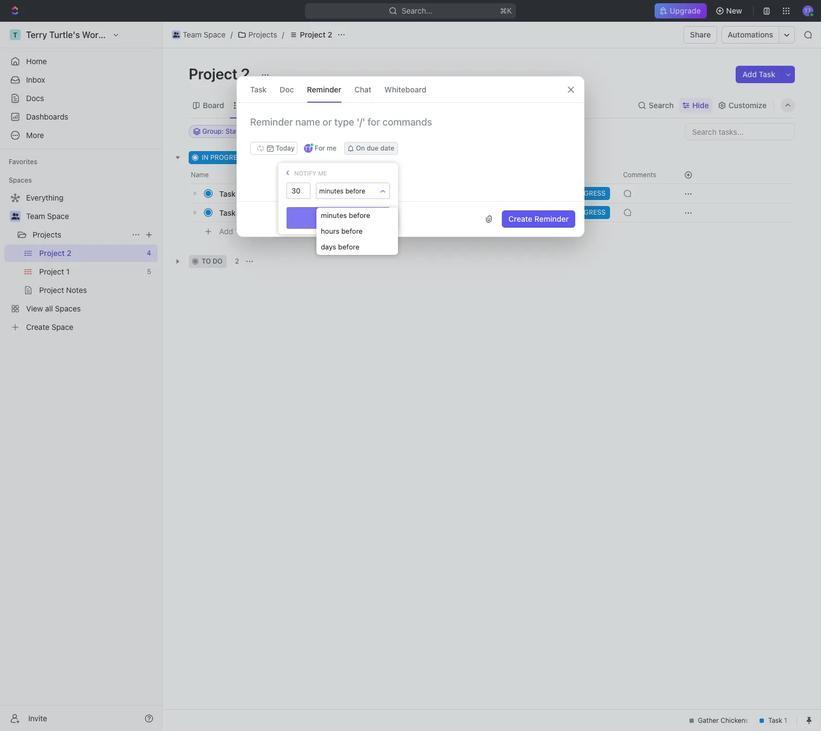 Task type: locate. For each thing, give the bounding box(es) containing it.
2 horizontal spatial add task button
[[737, 66, 783, 83]]

0 vertical spatial add task
[[743, 70, 776, 79]]

0 horizontal spatial add task button
[[214, 225, 256, 238]]

project 2
[[300, 30, 332, 39], [189, 65, 253, 83]]

customize
[[729, 100, 767, 110]]

minutes
[[319, 187, 344, 195], [321, 211, 347, 220]]

minutes before
[[319, 187, 366, 195], [321, 211, 371, 220]]

0 vertical spatial project 2
[[300, 30, 332, 39]]

favorites button
[[4, 156, 42, 169]]

1 horizontal spatial team space link
[[169, 28, 228, 41]]

user group image
[[173, 32, 180, 38], [11, 213, 19, 220]]

1 vertical spatial add task button
[[279, 151, 325, 164]]

2 horizontal spatial add
[[743, 70, 757, 79]]

add task up "notify"
[[292, 153, 321, 162]]

add
[[743, 70, 757, 79], [292, 153, 305, 162], [219, 227, 233, 236]]

2 / from the left
[[282, 30, 284, 39]]

1 vertical spatial reminder
[[535, 214, 569, 224]]

hide button
[[680, 98, 713, 113]]

0 horizontal spatial team space
[[26, 212, 69, 221]]

1 horizontal spatial add
[[292, 153, 305, 162]]

0 horizontal spatial projects
[[33, 230, 61, 239]]

chat
[[355, 85, 372, 94]]

gantt link
[[367, 98, 390, 113]]

0 horizontal spatial /
[[231, 30, 233, 39]]

automations
[[728, 30, 774, 39]]

team space link
[[169, 28, 228, 41], [26, 208, 156, 225]]

minutes down me
[[319, 187, 344, 195]]

hide
[[693, 100, 710, 110]]

None text field
[[287, 183, 310, 199]]

before up done
[[346, 187, 366, 195]]

projects
[[249, 30, 277, 39], [33, 230, 61, 239]]

0 vertical spatial team space
[[183, 30, 226, 39]]

0 horizontal spatial project
[[189, 65, 238, 83]]

1 horizontal spatial add task
[[292, 153, 321, 162]]

task 2
[[219, 208, 242, 217]]

1 vertical spatial project 2
[[189, 65, 253, 83]]

2
[[328, 30, 332, 39], [241, 65, 250, 83], [258, 153, 262, 162], [238, 208, 242, 217], [235, 257, 239, 266]]

add task
[[743, 70, 776, 79], [292, 153, 321, 162], [219, 227, 251, 236]]

1 horizontal spatial reminder
[[535, 214, 569, 224]]

share button
[[684, 26, 718, 44]]

projects link
[[235, 28, 280, 41], [33, 226, 127, 244]]

team space
[[183, 30, 226, 39], [26, 212, 69, 221]]

add task button
[[737, 66, 783, 83], [279, 151, 325, 164], [214, 225, 256, 238]]

minutes up hours
[[321, 211, 347, 220]]

0 horizontal spatial team
[[26, 212, 45, 221]]

invite
[[28, 714, 47, 724]]

0 vertical spatial minutes before
[[319, 187, 366, 195]]

0 vertical spatial team
[[183, 30, 202, 39]]

Reminder na﻿me or type '/' for commands text field
[[237, 116, 584, 142]]

1 horizontal spatial user group image
[[173, 32, 180, 38]]

minutes before up hours before on the top left of the page
[[321, 211, 371, 220]]

new button
[[712, 2, 749, 20]]

/
[[231, 30, 233, 39], [282, 30, 284, 39]]

0 vertical spatial add task button
[[737, 66, 783, 83]]

new
[[727, 6, 743, 15]]

task up customize
[[759, 70, 776, 79]]

table
[[330, 100, 349, 110]]

1 vertical spatial team space link
[[26, 208, 156, 225]]

automations button
[[723, 27, 779, 43]]

task left 1
[[219, 189, 236, 198]]

before
[[346, 187, 366, 195], [349, 211, 371, 220], [342, 227, 363, 236], [338, 243, 360, 251]]

reminder button
[[307, 77, 342, 102]]

reminder right create
[[535, 214, 569, 224]]

notify
[[294, 170, 317, 177]]

0 horizontal spatial add task
[[219, 227, 251, 236]]

tree
[[4, 189, 158, 336]]

0 vertical spatial projects link
[[235, 28, 280, 41]]

0 vertical spatial projects
[[249, 30, 277, 39]]

space
[[204, 30, 226, 39], [47, 212, 69, 221]]

dialog containing task
[[237, 76, 585, 237]]

project
[[300, 30, 326, 39], [189, 65, 238, 83]]

dialog
[[237, 76, 585, 237]]

1 vertical spatial projects link
[[33, 226, 127, 244]]

reminder
[[307, 85, 342, 94], [535, 214, 569, 224]]

in
[[202, 153, 209, 162]]

add up "notify"
[[292, 153, 305, 162]]

1 vertical spatial minutes before
[[321, 211, 371, 220]]

before down hours before on the top left of the page
[[338, 243, 360, 251]]

0 horizontal spatial space
[[47, 212, 69, 221]]

add task button up "notify"
[[279, 151, 325, 164]]

0 vertical spatial minutes
[[319, 187, 344, 195]]

1 horizontal spatial space
[[204, 30, 226, 39]]

1 horizontal spatial projects link
[[235, 28, 280, 41]]

chat button
[[355, 77, 372, 102]]

date
[[381, 144, 395, 152]]

task down task 2
[[235, 227, 251, 236]]

add task button up customize
[[737, 66, 783, 83]]

upgrade link
[[655, 3, 707, 19]]

2 vertical spatial add task button
[[214, 225, 256, 238]]

1 vertical spatial team space
[[26, 212, 69, 221]]

to
[[202, 257, 211, 266]]

calendar link
[[275, 98, 310, 113]]

doc
[[280, 85, 294, 94]]

Search tasks... text field
[[686, 124, 795, 140]]

add up customize
[[743, 70, 757, 79]]

0 horizontal spatial user group image
[[11, 213, 19, 220]]

0 horizontal spatial add
[[219, 227, 233, 236]]

space inside tree
[[47, 212, 69, 221]]

search
[[649, 100, 674, 110]]

minutes inside dropdown button
[[319, 187, 344, 195]]

in progress
[[202, 153, 246, 162]]

task up list
[[250, 85, 267, 94]]

notify me
[[294, 170, 327, 177]]

calendar
[[278, 100, 310, 110]]

1 horizontal spatial /
[[282, 30, 284, 39]]

0 horizontal spatial team space link
[[26, 208, 156, 225]]

0 vertical spatial user group image
[[173, 32, 180, 38]]

1 horizontal spatial project 2
[[300, 30, 332, 39]]

add task button down task 2
[[214, 225, 256, 238]]

whiteboard button
[[385, 77, 427, 102]]

add task down task 2
[[219, 227, 251, 236]]

minutes before down me
[[319, 187, 366, 195]]

0 horizontal spatial projects link
[[33, 226, 127, 244]]

dashboards link
[[4, 108, 158, 126]]

add task up customize
[[743, 70, 776, 79]]

task 1
[[219, 189, 241, 198]]

1 vertical spatial minutes
[[321, 211, 347, 220]]

1 horizontal spatial team space
[[183, 30, 226, 39]]

add down task 2
[[219, 227, 233, 236]]

upgrade
[[671, 6, 702, 15]]

1 / from the left
[[231, 30, 233, 39]]

1 vertical spatial user group image
[[11, 213, 19, 220]]

1 horizontal spatial project
[[300, 30, 326, 39]]

0 vertical spatial reminder
[[307, 85, 342, 94]]

1 vertical spatial team
[[26, 212, 45, 221]]

create reminder button
[[502, 211, 576, 228]]

to do
[[202, 257, 223, 266]]

0 horizontal spatial project 2
[[189, 65, 253, 83]]

0 vertical spatial project
[[300, 30, 326, 39]]

task
[[759, 70, 776, 79], [250, 85, 267, 94], [307, 153, 321, 162], [219, 189, 236, 198], [219, 208, 236, 217], [235, 227, 251, 236]]

before down done
[[342, 227, 363, 236]]

reminder up table link
[[307, 85, 342, 94]]

team
[[183, 30, 202, 39], [26, 212, 45, 221]]

days
[[321, 243, 336, 251]]

table link
[[328, 98, 349, 113]]

me
[[318, 170, 327, 177]]

done button
[[287, 207, 390, 229]]

1 vertical spatial projects
[[33, 230, 61, 239]]

1 vertical spatial space
[[47, 212, 69, 221]]

2 vertical spatial add task
[[219, 227, 251, 236]]

0 vertical spatial team space link
[[169, 28, 228, 41]]

gantt
[[370, 100, 390, 110]]

tree containing team space
[[4, 189, 158, 336]]



Task type: describe. For each thing, give the bounding box(es) containing it.
on due date button
[[344, 142, 398, 155]]

on
[[356, 144, 365, 152]]

1 vertical spatial add task
[[292, 153, 321, 162]]

search...
[[402, 6, 433, 15]]

dashboards
[[26, 112, 68, 121]]

1 horizontal spatial add task button
[[279, 151, 325, 164]]

team space inside tree
[[26, 212, 69, 221]]

days before
[[321, 243, 360, 251]]

team inside tree
[[26, 212, 45, 221]]

done
[[330, 214, 347, 222]]

2 horizontal spatial add task
[[743, 70, 776, 79]]

search button
[[635, 98, 678, 113]]

docs link
[[4, 90, 158, 107]]

projects inside tree
[[33, 230, 61, 239]]

hours before
[[321, 227, 363, 236]]

task button
[[250, 77, 267, 102]]

inbox
[[26, 75, 45, 84]]

1 vertical spatial add
[[292, 153, 305, 162]]

user group image inside 'sidebar' "navigation"
[[11, 213, 19, 220]]

0 vertical spatial add
[[743, 70, 757, 79]]

1 vertical spatial project
[[189, 65, 238, 83]]

share
[[691, 30, 711, 39]]

board link
[[201, 98, 224, 113]]

sidebar navigation
[[0, 22, 163, 732]]

spaces
[[9, 176, 32, 184]]

docs
[[26, 94, 44, 103]]

due
[[367, 144, 379, 152]]

task up notify me
[[307, 153, 321, 162]]

task 2 link
[[217, 205, 377, 221]]

inbox link
[[4, 71, 158, 89]]

task down task 1 at the top left of page
[[219, 208, 236, 217]]

⌘k
[[500, 6, 512, 15]]

task inside dialog
[[250, 85, 267, 94]]

project 2 link
[[287, 28, 335, 41]]

minutes before button
[[317, 183, 390, 200]]

minutes before inside dropdown button
[[319, 187, 366, 195]]

list
[[244, 100, 257, 110]]

tree inside 'sidebar' "navigation"
[[4, 189, 158, 336]]

team space link inside tree
[[26, 208, 156, 225]]

home link
[[4, 53, 158, 70]]

1 horizontal spatial team
[[183, 30, 202, 39]]

0 vertical spatial space
[[204, 30, 226, 39]]

1 horizontal spatial projects
[[249, 30, 277, 39]]

board
[[203, 100, 224, 110]]

on due date
[[356, 144, 395, 152]]

favorites
[[9, 158, 37, 166]]

0 horizontal spatial reminder
[[307, 85, 342, 94]]

create
[[509, 214, 533, 224]]

task 1 link
[[217, 186, 377, 202]]

list link
[[242, 98, 257, 113]]

whiteboard
[[385, 85, 427, 94]]

1
[[238, 189, 241, 198]]

progress
[[210, 153, 246, 162]]

before inside dropdown button
[[346, 187, 366, 195]]

home
[[26, 57, 47, 66]]

2 vertical spatial add
[[219, 227, 233, 236]]

doc button
[[280, 77, 294, 102]]

projects link inside tree
[[33, 226, 127, 244]]

do
[[213, 257, 223, 266]]

reminder inside "button"
[[535, 214, 569, 224]]

hours
[[321, 227, 340, 236]]

create reminder
[[509, 214, 569, 224]]

customize button
[[715, 98, 771, 113]]

project 2 inside project 2 link
[[300, 30, 332, 39]]

before right done
[[349, 211, 371, 220]]



Task type: vqa. For each thing, say whether or not it's contained in the screenshot.
Details
no



